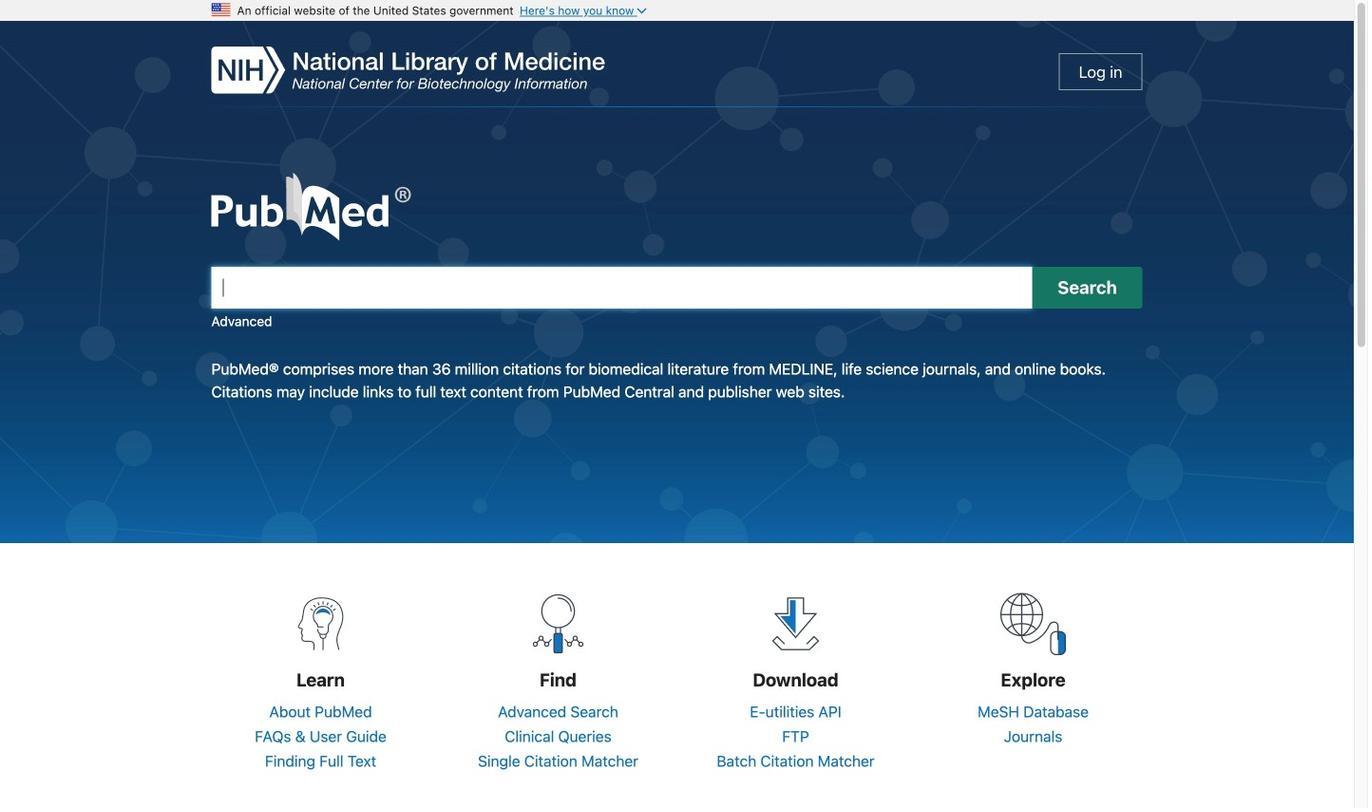 Task type: locate. For each thing, give the bounding box(es) containing it.
u.s. flag image
[[211, 0, 230, 19]]

None search field
[[211, 267, 1143, 309], [211, 267, 1033, 309], [211, 267, 1143, 309], [211, 267, 1033, 309]]

None search field
[[192, 154, 1162, 329]]



Task type: describe. For each thing, give the bounding box(es) containing it.
pubmed logo image
[[211, 173, 411, 241]]

nih nlm logo image
[[211, 47, 605, 93]]



Task type: vqa. For each thing, say whether or not it's contained in the screenshot.
U.S. FLAG image
yes



